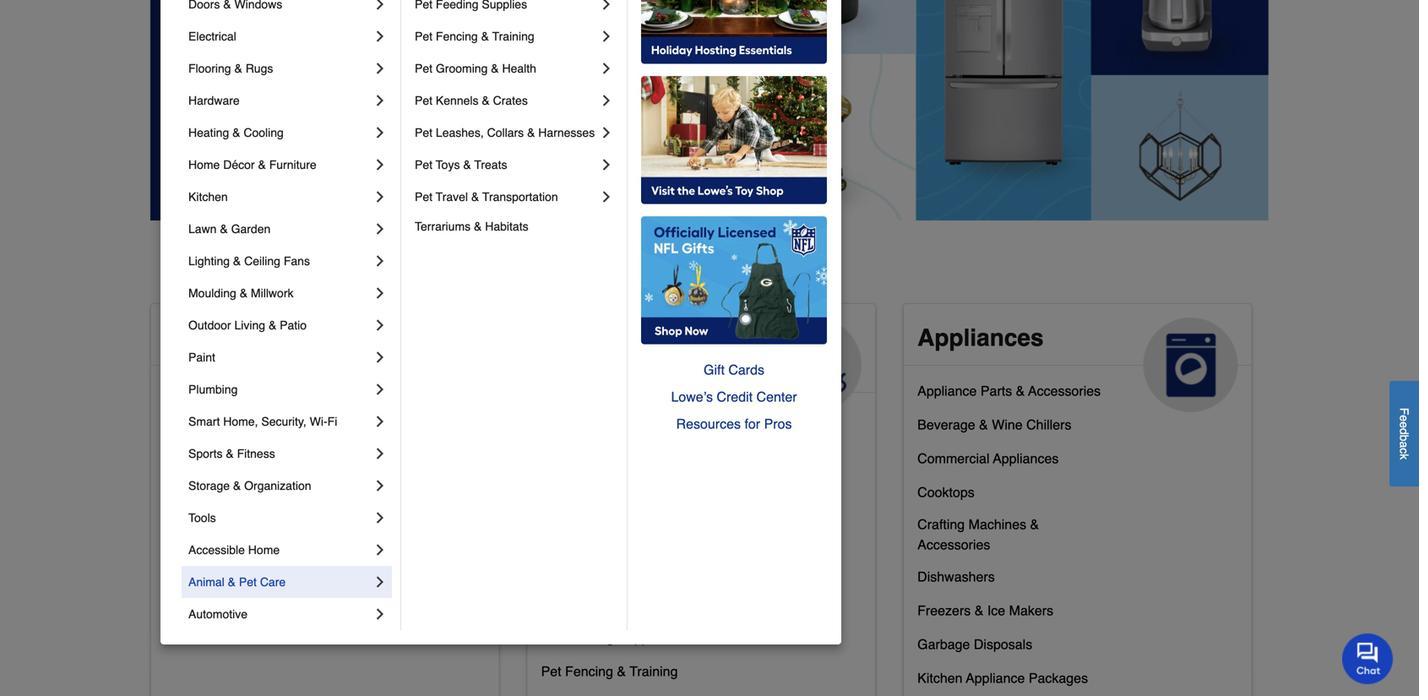 Task type: locate. For each thing, give the bounding box(es) containing it.
paint
[[188, 351, 215, 364]]

chevron right image for pet leashes, collars & harnesses
[[598, 124, 615, 141]]

appliances down wine
[[993, 451, 1059, 466]]

daily
[[165, 518, 195, 534]]

1 vertical spatial appliances
[[993, 451, 1059, 466]]

home up storage & organization link
[[281, 451, 317, 466]]

gift cards link
[[641, 357, 827, 384]]

animal & pet care down relief
[[188, 576, 286, 589]]

1 horizontal spatial fencing
[[565, 664, 614, 679]]

automotive
[[188, 608, 248, 621]]

pet for pet clothing & accessories link
[[541, 562, 562, 578]]

1 vertical spatial training
[[630, 664, 678, 679]]

pet inside "pet clippers, scissors & brushes"
[[541, 510, 562, 526]]

chevron right image for heating & cooling
[[372, 124, 389, 141]]

supplies up "houses,"
[[601, 410, 653, 426]]

chevron right image for lighting & ceiling fans
[[372, 253, 389, 270]]

accessible up tools
[[165, 485, 229, 500]]

pet for pet toys & treats link
[[415, 158, 433, 172]]

fencing for bottom pet fencing & training link
[[565, 664, 614, 679]]

1 e from the top
[[1398, 415, 1412, 422]]

accessible bathroom link
[[165, 379, 292, 413]]

& inside "pet clippers, scissors & brushes"
[[677, 510, 686, 526]]

pet up brushes
[[541, 510, 562, 526]]

pet clippers, scissors & brushes link
[[541, 508, 737, 559]]

1 vertical spatial pet fencing & training link
[[541, 660, 678, 694]]

training down pet feeding supplies link
[[630, 664, 678, 679]]

chevron right image
[[372, 28, 389, 45], [598, 60, 615, 77], [598, 92, 615, 109], [598, 124, 615, 141], [372, 156, 389, 173], [598, 156, 615, 173], [372, 285, 389, 302], [372, 317, 389, 334], [372, 510, 389, 527], [372, 542, 389, 559], [372, 606, 389, 623]]

enjoy savings year-round. no matter what you're shopping for, find what you need at a great price. image
[[150, 0, 1269, 220]]

livestock supplies link
[[541, 406, 653, 440]]

pet leashes, collars & harnesses link
[[415, 117, 598, 149]]

fencing for the top pet fencing & training link
[[436, 30, 478, 43]]

accessories up chillers
[[1029, 383, 1101, 399]]

0 vertical spatial pet fencing & training
[[415, 30, 535, 43]]

fencing down pet feeding supplies link
[[565, 664, 614, 679]]

2 vertical spatial kitchen
[[918, 671, 963, 686]]

pet toys & treats
[[415, 158, 507, 172]]

accessible entry & home link
[[165, 447, 317, 481]]

livestock supplies
[[541, 410, 653, 426]]

1 vertical spatial pet fencing & training
[[541, 664, 678, 679]]

pet down pet feeding supplies link
[[541, 664, 562, 679]]

millwork
[[251, 286, 294, 300]]

0 horizontal spatial animal & pet care
[[188, 576, 286, 589]]

pet left kennels
[[415, 94, 433, 107]]

pet beds, houses, & furniture link
[[541, 440, 724, 474]]

dishwashers
[[918, 569, 995, 585]]

gift
[[704, 362, 725, 378]]

1 horizontal spatial furniture
[[670, 444, 724, 460]]

outdoor living & patio
[[188, 319, 307, 332]]

kitchen appliance packages
[[918, 671, 1089, 686]]

pet for the top pet fencing & training link
[[415, 30, 433, 43]]

0 vertical spatial accessible home
[[165, 324, 361, 352]]

appliances link
[[904, 304, 1252, 412]]

living
[[234, 319, 265, 332]]

accessible down daily assistance on the bottom left of the page
[[188, 543, 245, 557]]

clippers,
[[565, 510, 619, 526]]

0 vertical spatial training
[[492, 30, 535, 43]]

kitchen up lawn
[[188, 190, 228, 204]]

appliance down disposals
[[966, 671, 1025, 686]]

chat invite button image
[[1343, 633, 1394, 685]]

commercial appliances
[[918, 451, 1059, 466]]

houses,
[[604, 444, 653, 460]]

pet for bottom pet fencing & training link
[[541, 664, 562, 679]]

chevron right image for storage & organization
[[372, 477, 389, 494]]

0 vertical spatial animal & pet care link
[[528, 304, 876, 412]]

chevron right image for electrical
[[372, 28, 389, 45]]

chevron right image for animal & pet care
[[372, 574, 389, 591]]

crafting machines & accessories link
[[918, 515, 1114, 565]]

0 horizontal spatial furniture
[[269, 158, 317, 172]]

fencing up grooming
[[436, 30, 478, 43]]

accessible up storage
[[165, 451, 229, 466]]

chevron right image for lawn & garden
[[372, 221, 389, 237]]

0 vertical spatial appliances
[[918, 324, 1044, 352]]

fitness
[[237, 447, 275, 461]]

clothing
[[565, 562, 615, 578]]

2 horizontal spatial accessories
[[1029, 383, 1101, 399]]

pet clothing & accessories link
[[541, 559, 704, 592]]

accessible home link up mobility
[[188, 534, 372, 566]]

beverage
[[918, 417, 976, 433]]

1 vertical spatial animal & pet care link
[[188, 566, 372, 598]]

0 horizontal spatial fencing
[[436, 30, 478, 43]]

kitchen inside "kitchen appliance packages" link
[[918, 671, 963, 686]]

1 vertical spatial animal
[[188, 576, 225, 589]]

smart
[[188, 415, 220, 428]]

beds,
[[565, 444, 600, 460]]

accessible for the bottom "accessible home" link
[[188, 543, 245, 557]]

& inside 'link'
[[1016, 383, 1025, 399]]

chevron right image for pet toys & treats
[[598, 156, 615, 173]]

accessible home
[[165, 324, 361, 352], [188, 543, 280, 557]]

dishwashers link
[[918, 565, 995, 599]]

1 vertical spatial kitchen
[[233, 485, 278, 500]]

pet for "pet travel & transportation" link
[[415, 190, 433, 204]]

1 vertical spatial fencing
[[565, 664, 614, 679]]

pet down brushes
[[541, 562, 562, 578]]

chevron right image for outdoor living & patio
[[372, 317, 389, 334]]

collars
[[487, 126, 524, 139]]

supplies
[[601, 410, 653, 426], [677, 478, 729, 493], [618, 630, 670, 646]]

pet up pet grooming & health
[[415, 30, 433, 43]]

injury
[[165, 552, 198, 568]]

kitchen link
[[188, 181, 372, 213]]

appliances up parts at the bottom of the page
[[918, 324, 1044, 352]]

home décor & furniture
[[188, 158, 317, 172]]

kitchen inside kitchen link
[[188, 190, 228, 204]]

security,
[[261, 415, 307, 428]]

0 horizontal spatial care
[[260, 576, 286, 589]]

1 horizontal spatial care
[[541, 352, 594, 379]]

accessible for accessible bedroom link
[[165, 417, 229, 433]]

cooling
[[244, 126, 284, 139]]

kitchen down accessible entry & home link
[[233, 485, 278, 500]]

furniture down resources
[[670, 444, 724, 460]]

pet fencing & training link up health
[[415, 20, 598, 52]]

2 horizontal spatial kitchen
[[918, 671, 963, 686]]

pet left the feeding
[[541, 630, 562, 646]]

0 horizontal spatial accessories
[[631, 562, 704, 578]]

0 horizontal spatial pet fencing & training
[[415, 30, 535, 43]]

pet for pet leashes, collars & harnesses link in the left top of the page
[[415, 126, 433, 139]]

0 vertical spatial kitchen
[[188, 190, 228, 204]]

chevron right image for pet fencing & training
[[598, 28, 615, 45]]

lighting
[[188, 254, 230, 268]]

appliances
[[918, 324, 1044, 352], [993, 451, 1059, 466]]

harnesses
[[539, 126, 595, 139]]

beverage & wine chillers
[[918, 417, 1072, 433]]

0 vertical spatial furniture
[[269, 158, 317, 172]]

0 vertical spatial animal & pet care
[[541, 324, 687, 379]]

animal up livestock
[[541, 324, 620, 352]]

appliance up beverage
[[918, 383, 977, 399]]

pet left toys
[[415, 158, 433, 172]]

accessible home image
[[391, 318, 486, 412]]

rugs
[[246, 62, 273, 75]]

chevron right image for kitchen
[[372, 188, 389, 205]]

visit the lowe's toy shop. image
[[641, 76, 827, 205]]

0 horizontal spatial kitchen
[[188, 190, 228, 204]]

pet leashes, collars & harnesses
[[415, 126, 595, 139]]

accessible
[[165, 324, 288, 352], [165, 383, 229, 399], [165, 417, 229, 433], [165, 451, 229, 466], [165, 485, 229, 500], [188, 543, 245, 557]]

1 vertical spatial accessories
[[918, 537, 991, 553]]

kitchen
[[188, 190, 228, 204], [233, 485, 278, 500], [918, 671, 963, 686]]

care up livestock
[[541, 352, 594, 379]]

furniture up kitchen link
[[269, 158, 317, 172]]

chevron right image for automotive
[[372, 606, 389, 623]]

pet fencing & training link down pet feeding supplies
[[541, 660, 678, 694]]

heating
[[188, 126, 229, 139]]

e up b
[[1398, 422, 1412, 428]]

1 horizontal spatial pet fencing & training
[[541, 664, 678, 679]]

pet left beds, on the bottom of the page
[[541, 444, 562, 460]]

accessible for accessible entry & home link
[[165, 451, 229, 466]]

daily assistance link
[[165, 515, 263, 548]]

hardware
[[188, 94, 240, 107]]

livestock
[[541, 410, 598, 426]]

pet left leashes,
[[415, 126, 433, 139]]

chevron right image for paint
[[372, 349, 389, 366]]

0 vertical spatial care
[[541, 352, 594, 379]]

2 e from the top
[[1398, 422, 1412, 428]]

1 horizontal spatial training
[[630, 664, 678, 679]]

animal down relief
[[188, 576, 225, 589]]

automotive link
[[188, 598, 372, 630]]

accessories up 'gates'
[[631, 562, 704, 578]]

pet for "pet doors & gates" link
[[541, 596, 562, 612]]

garbage disposals link
[[918, 633, 1033, 667]]

supplies down 'gates'
[[618, 630, 670, 646]]

pet left cleaning
[[541, 478, 562, 493]]

chevron right image
[[372, 0, 389, 13], [598, 0, 615, 13], [598, 28, 615, 45], [372, 60, 389, 77], [372, 92, 389, 109], [372, 124, 389, 141], [372, 188, 389, 205], [598, 188, 615, 205], [372, 221, 389, 237], [372, 253, 389, 270], [372, 349, 389, 366], [372, 381, 389, 398], [372, 413, 389, 430], [372, 445, 389, 462], [372, 477, 389, 494], [372, 574, 389, 591]]

accessories inside pet clothing & accessories link
[[631, 562, 704, 578]]

animal
[[541, 324, 620, 352], [188, 576, 225, 589]]

2 vertical spatial accessories
[[631, 562, 704, 578]]

1 horizontal spatial accessories
[[918, 537, 991, 553]]

kitchen down garbage
[[918, 671, 963, 686]]

flooring & rugs
[[188, 62, 273, 75]]

travel
[[436, 190, 468, 204]]

accessories for appliances
[[918, 537, 991, 553]]

home
[[188, 158, 220, 172], [295, 324, 361, 352], [281, 451, 317, 466], [248, 543, 280, 557]]

aids
[[305, 586, 331, 602]]

appliance parts & accessories
[[918, 383, 1101, 399]]

accessories inside the appliance parts & accessories 'link'
[[1029, 383, 1101, 399]]

appliance inside 'link'
[[918, 383, 977, 399]]

accessible home link up wi-
[[151, 304, 499, 412]]

0 vertical spatial accessories
[[1029, 383, 1101, 399]]

accessible bedroom link
[[165, 413, 288, 447]]

storage
[[188, 479, 230, 493]]

pet left travel
[[415, 190, 433, 204]]

supplies right waste
[[677, 478, 729, 493]]

accessible for accessible kitchen link
[[165, 485, 229, 500]]

wheelchairs
[[165, 586, 239, 602]]

pet up lowe's
[[650, 324, 687, 352]]

0 vertical spatial animal
[[541, 324, 620, 352]]

animal & pet care up livestock supplies
[[541, 324, 687, 379]]

training up health
[[492, 30, 535, 43]]

kennels
[[436, 94, 479, 107]]

accessories inside crafting machines & accessories
[[918, 537, 991, 553]]

pet fencing & training up pet grooming & health
[[415, 30, 535, 43]]

chevron right image for accessible home
[[372, 542, 389, 559]]

1 vertical spatial supplies
[[677, 478, 729, 493]]

accessible up smart in the bottom left of the page
[[165, 383, 229, 399]]

resources for pros link
[[641, 411, 827, 438]]

pet kennels & crates link
[[415, 85, 598, 117]]

e up d
[[1398, 415, 1412, 422]]

1 horizontal spatial animal & pet care link
[[528, 304, 876, 412]]

0 vertical spatial supplies
[[601, 410, 653, 426]]

pet left doors
[[541, 596, 562, 612]]

décor
[[223, 158, 255, 172]]

holiday hosting essentials. image
[[641, 0, 827, 64]]

accessories down crafting
[[918, 537, 991, 553]]

care down the physical
[[260, 576, 286, 589]]

terrariums & habitats link
[[415, 213, 615, 240]]

fi
[[328, 415, 337, 428]]

pet for pet beds, houses, & furniture link
[[541, 444, 562, 460]]

commercial appliances link
[[918, 447, 1059, 481]]

chevron right image for pet grooming & health
[[598, 60, 615, 77]]

0 vertical spatial fencing
[[436, 30, 478, 43]]

1 horizontal spatial kitchen
[[233, 485, 278, 500]]

pet left grooming
[[415, 62, 433, 75]]

storage & organization
[[188, 479, 311, 493]]

relief
[[202, 552, 236, 568]]

pet fencing & training down pet feeding supplies link
[[541, 664, 678, 679]]

accessible up sports
[[165, 417, 229, 433]]

garden
[[231, 222, 271, 236]]

home down "tools" "link"
[[248, 543, 280, 557]]

0 horizontal spatial animal & pet care link
[[188, 566, 372, 598]]

lawn & garden
[[188, 222, 271, 236]]

grooming
[[436, 62, 488, 75]]

pet for 'pet cleaning & waste supplies' link
[[541, 478, 562, 493]]

0 vertical spatial appliance
[[918, 383, 977, 399]]



Task type: describe. For each thing, give the bounding box(es) containing it.
1 horizontal spatial animal
[[541, 324, 620, 352]]

& inside crafting machines & accessories
[[1031, 517, 1040, 532]]

pet for pet feeding supplies link
[[541, 630, 562, 646]]

accessible bedroom
[[165, 417, 288, 433]]

scissors
[[623, 510, 674, 526]]

1 vertical spatial care
[[260, 576, 286, 589]]

1 horizontal spatial animal & pet care
[[541, 324, 687, 379]]

k
[[1398, 454, 1412, 460]]

officially licensed n f l gifts. shop now. image
[[641, 216, 827, 345]]

accessible down moulding
[[165, 324, 288, 352]]

accessible kitchen
[[165, 485, 278, 500]]

toys
[[436, 158, 460, 172]]

pet clothing & accessories
[[541, 562, 704, 578]]

chevron right image for pet travel & transportation
[[598, 188, 615, 205]]

chevron right image for flooring & rugs
[[372, 60, 389, 77]]

garbage disposals
[[918, 637, 1033, 652]]

pet travel & transportation link
[[415, 181, 598, 213]]

resources
[[677, 416, 741, 432]]

crafting
[[918, 517, 965, 532]]

chevron right image for home décor & furniture
[[372, 156, 389, 173]]

electrical
[[188, 30, 236, 43]]

makers
[[1010, 603, 1054, 619]]

pet beds, houses, & furniture
[[541, 444, 724, 460]]

pet cleaning & waste supplies link
[[541, 474, 729, 508]]

moulding & millwork
[[188, 286, 294, 300]]

1 vertical spatial animal & pet care
[[188, 576, 286, 589]]

pet for pet grooming & health link
[[415, 62, 433, 75]]

0 horizontal spatial training
[[492, 30, 535, 43]]

kitchen appliance packages link
[[918, 667, 1089, 696]]

doors
[[565, 596, 601, 612]]

wheelchairs & mobility aids
[[165, 586, 331, 602]]

patio
[[280, 319, 307, 332]]

chevron right image for pet kennels & crates
[[598, 92, 615, 109]]

chevron right image for smart home, security, wi-fi
[[372, 413, 389, 430]]

0 vertical spatial pet fencing & training link
[[415, 20, 598, 52]]

lighting & ceiling fans link
[[188, 245, 372, 277]]

entry
[[233, 451, 265, 466]]

home down 'heating'
[[188, 158, 220, 172]]

pet travel & transportation
[[415, 190, 558, 204]]

treats
[[474, 158, 507, 172]]

chevron right image for plumbing
[[372, 381, 389, 398]]

0 horizontal spatial animal
[[188, 576, 225, 589]]

wine
[[992, 417, 1023, 433]]

animal & pet care image
[[767, 318, 862, 412]]

pet feeding supplies
[[541, 630, 670, 646]]

habitats
[[485, 220, 529, 233]]

pet grooming & health
[[415, 62, 537, 75]]

pet doors & gates link
[[541, 592, 654, 626]]

plumbing
[[188, 383, 238, 396]]

parts
[[981, 383, 1013, 399]]

heating & cooling link
[[188, 117, 372, 149]]

chevron right image for hardware
[[372, 92, 389, 109]]

chillers
[[1027, 417, 1072, 433]]

pet for the pet clippers, scissors & brushes link
[[541, 510, 562, 526]]

lighting & ceiling fans
[[188, 254, 310, 268]]

pet kennels & crates
[[415, 94, 528, 107]]

tools
[[188, 511, 216, 525]]

lawn & garden link
[[188, 213, 372, 245]]

lowe's credit center link
[[641, 384, 827, 411]]

home décor & furniture link
[[188, 149, 372, 181]]

1 vertical spatial accessible home link
[[188, 534, 372, 566]]

accessories for animal & pet care
[[631, 562, 704, 578]]

freezers & ice makers
[[918, 603, 1054, 619]]

cards
[[729, 362, 765, 378]]

smart home, security, wi-fi
[[188, 415, 337, 428]]

wheelchairs & mobility aids link
[[165, 582, 331, 616]]

kitchen for kitchen appliance packages
[[918, 671, 963, 686]]

2 vertical spatial supplies
[[618, 630, 670, 646]]

gift cards
[[704, 362, 765, 378]]

sports
[[188, 447, 223, 461]]

appliance parts & accessories link
[[918, 379, 1101, 413]]

0 vertical spatial accessible home link
[[151, 304, 499, 412]]

organization
[[244, 479, 311, 493]]

lowe's credit center
[[671, 389, 797, 405]]

flooring & rugs link
[[188, 52, 372, 85]]

pet clippers, scissors & brushes
[[541, 510, 686, 546]]

smart home, security, wi-fi link
[[188, 406, 372, 438]]

pet for pet kennels & crates link at the top
[[415, 94, 433, 107]]

pet fencing & training for bottom pet fencing & training link
[[541, 664, 678, 679]]

home down "moulding & millwork" link
[[295, 324, 361, 352]]

plumbing link
[[188, 374, 372, 406]]

pet fencing & training for the top pet fencing & training link
[[415, 30, 535, 43]]

bedroom
[[233, 417, 288, 433]]

b
[[1398, 435, 1412, 441]]

accessible for accessible bathroom link
[[165, 383, 229, 399]]

a
[[1398, 441, 1412, 448]]

storage & organization link
[[188, 470, 372, 502]]

c
[[1398, 448, 1412, 454]]

appliances image
[[1144, 318, 1239, 412]]

center
[[757, 389, 797, 405]]

1 vertical spatial furniture
[[670, 444, 724, 460]]

accessible kitchen link
[[165, 481, 278, 515]]

leashes,
[[436, 126, 484, 139]]

assistance
[[198, 518, 263, 534]]

wi-
[[310, 415, 328, 428]]

kitchen inside accessible kitchen link
[[233, 485, 278, 500]]

ceiling
[[244, 254, 281, 268]]

chevron right image for moulding & millwork
[[372, 285, 389, 302]]

& inside animal & pet care
[[627, 324, 644, 352]]

transportation
[[483, 190, 558, 204]]

1 vertical spatial appliance
[[966, 671, 1025, 686]]

beverage & wine chillers link
[[918, 413, 1072, 447]]

kitchen for kitchen
[[188, 190, 228, 204]]

1 vertical spatial accessible home
[[188, 543, 280, 557]]

lowe's
[[671, 389, 713, 405]]

pet down injury relief & physical therapy
[[239, 576, 257, 589]]

f e e d b a c k button
[[1390, 381, 1420, 487]]

health
[[502, 62, 537, 75]]

chevron right image for tools
[[372, 510, 389, 527]]

flooring
[[188, 62, 231, 75]]

sports & fitness link
[[188, 438, 372, 470]]

f e e d b a c k
[[1398, 408, 1412, 460]]

chevron right image for sports & fitness
[[372, 445, 389, 462]]

pros
[[764, 416, 792, 432]]

injury relief & physical therapy
[[165, 552, 356, 568]]

heating & cooling
[[188, 126, 284, 139]]

feeding
[[565, 630, 614, 646]]

therapy
[[307, 552, 356, 568]]

crafting machines & accessories
[[918, 517, 1040, 553]]



Task type: vqa. For each thing, say whether or not it's contained in the screenshot.
Daily Assistance link
yes



